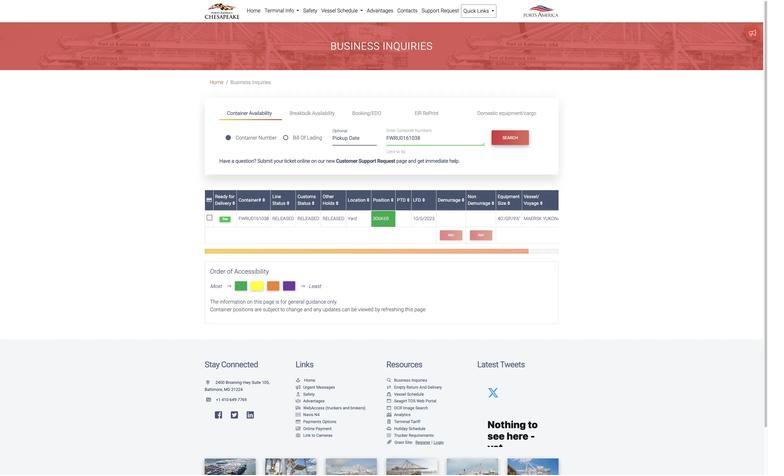 Task type: vqa. For each thing, say whether or not it's contained in the screenshot.
1300 1400 at top
no



Task type: locate. For each thing, give the bounding box(es) containing it.
yukon/333e
[[543, 216, 570, 222]]

2400 broening hwy suite 105, baltimore, md 21224
[[205, 381, 270, 392]]

1 vertical spatial advantages link
[[296, 399, 325, 404]]

0 horizontal spatial on
[[247, 299, 253, 305]]

md
[[224, 388, 230, 392]]

page up subject
[[263, 299, 274, 305]]

domestic
[[478, 110, 498, 116]]

2 horizontal spatial to
[[397, 150, 400, 154]]

2 horizontal spatial business
[[394, 379, 411, 383]]

search down the web
[[416, 406, 428, 411]]

1 horizontal spatial terminal
[[394, 420, 410, 425]]

0 horizontal spatial advantages link
[[296, 399, 325, 404]]

long arrow right image left "least" on the left bottom of page
[[298, 284, 308, 289]]

1 horizontal spatial for
[[281, 299, 287, 305]]

0 vertical spatial browser image
[[387, 400, 392, 404]]

search down 'domestic equipment/cargo' link
[[503, 135, 518, 140]]

is
[[276, 299, 279, 305]]

container inside the information on this page is for general guidance only. container positions are subject to change and any updates can be viewed by refreshing this page.
[[210, 307, 232, 313]]

0 horizontal spatial credit card image
[[207, 198, 212, 203]]

1 mt from the left
[[238, 283, 245, 290]]

on
[[311, 158, 317, 164], [247, 299, 253, 305]]

1 horizontal spatial home link
[[245, 4, 263, 17]]

sort image left line
[[262, 198, 265, 203]]

sort image left non
[[462, 198, 465, 203]]

container down the
[[210, 307, 232, 313]]

request down limit
[[377, 158, 395, 164]]

bill of lading
[[293, 135, 322, 141]]

0 horizontal spatial for
[[229, 194, 235, 200]]

are
[[255, 307, 262, 313]]

domestic equipment/cargo link
[[470, 108, 544, 119]]

your
[[274, 158, 283, 164]]

2 availability from the left
[[312, 110, 335, 116]]

business inquiries
[[331, 40, 433, 52], [231, 80, 271, 86], [394, 379, 427, 383]]

0 vertical spatial terminal
[[265, 8, 284, 14]]

delivery down ready
[[215, 201, 231, 207]]

sort image left "ptd" on the right top of page
[[391, 198, 394, 203]]

maersk yukon/333e
[[524, 216, 570, 222]]

1 vertical spatial schedule
[[407, 392, 424, 397]]

credit card image
[[207, 198, 212, 203], [296, 421, 301, 425]]

browser image inside ocr image search 'link'
[[387, 407, 392, 411]]

connected
[[221, 360, 258, 370]]

1 horizontal spatial on
[[311, 158, 317, 164]]

long arrow right image
[[224, 284, 234, 289], [298, 284, 308, 289]]

voyage
[[524, 201, 539, 207]]

non demurrage
[[468, 194, 492, 207]]

mt up is at the left
[[270, 283, 277, 290]]

mt down order of accessibility
[[238, 283, 245, 290]]

0 horizontal spatial availability
[[249, 110, 272, 116]]

0 horizontal spatial released
[[273, 216, 294, 222]]

to right subject
[[281, 307, 285, 313]]

1 vertical spatial credit card image
[[296, 421, 301, 425]]

0 vertical spatial vessel schedule link
[[320, 4, 365, 17]]

mt down accessibility
[[254, 283, 261, 290]]

payments options link
[[296, 420, 337, 425]]

+1 410-649-7769
[[216, 398, 247, 403]]

browser image up analytics "image"
[[387, 407, 392, 411]]

this up are
[[254, 299, 262, 305]]

1 browser image from the top
[[387, 400, 392, 404]]

1 horizontal spatial business
[[331, 40, 380, 52]]

to right the link
[[312, 434, 316, 438]]

vessel/ voyage
[[524, 194, 540, 207]]

container
[[227, 110, 248, 116], [397, 128, 414, 133], [236, 135, 257, 141], [210, 307, 232, 313]]

demurrage down non
[[468, 201, 491, 207]]

3 mt from the left
[[270, 283, 277, 290]]

1 vertical spatial business inquiries
[[231, 80, 271, 86]]

facebook square image
[[215, 412, 222, 420]]

link to cameras link
[[296, 434, 333, 438]]

4 mt from the left
[[286, 283, 293, 290]]

immediate
[[426, 158, 449, 164]]

this
[[254, 299, 262, 305], [405, 307, 413, 313]]

hand receiving image
[[296, 400, 301, 404]]

hwy
[[243, 381, 251, 386]]

and left get
[[408, 158, 416, 164]]

1 vertical spatial page
[[263, 299, 274, 305]]

0 horizontal spatial status
[[273, 201, 286, 207]]

support right contacts
[[422, 8, 440, 14]]

1 vertical spatial browser image
[[387, 407, 392, 411]]

1 status from the left
[[273, 201, 286, 207]]

page down 50 at top
[[397, 158, 407, 164]]

quick links
[[464, 8, 491, 14]]

649-
[[230, 398, 238, 403]]

demurrage left non
[[438, 198, 462, 203]]

0 vertical spatial vessel schedule
[[322, 8, 359, 14]]

on left our
[[311, 158, 317, 164]]

terminal for terminal info
[[265, 8, 284, 14]]

0 vertical spatial safety
[[303, 8, 318, 14]]

bill
[[293, 135, 300, 141]]

1 horizontal spatial released
[[298, 216, 319, 222]]

advantages link up webaccess at the bottom left
[[296, 399, 325, 404]]

1 horizontal spatial demurrage
[[468, 201, 491, 207]]

0 vertical spatial support
[[422, 8, 440, 14]]

0 horizontal spatial home link
[[210, 80, 224, 86]]

0 horizontal spatial to
[[281, 307, 285, 313]]

released down line status
[[273, 216, 294, 222]]

browser image inside seagirt tos web portal link
[[387, 400, 392, 404]]

request left quick on the top right of page
[[441, 8, 459, 14]]

other
[[323, 194, 334, 200]]

other holds
[[323, 194, 336, 207]]

1 horizontal spatial to
[[312, 434, 316, 438]]

sort image inside the lfd 'link'
[[423, 198, 425, 203]]

1 vertical spatial vessel schedule link
[[387, 392, 424, 397]]

0 horizontal spatial links
[[296, 360, 314, 370]]

terminal info link
[[263, 4, 301, 17]]

for inside the ready for delivery
[[229, 194, 235, 200]]

browser image
[[387, 400, 392, 404], [387, 407, 392, 411]]

ocr image search link
[[387, 406, 428, 411]]

credit card image left ready
[[207, 198, 212, 203]]

container up container number
[[227, 110, 248, 116]]

for inside the information on this page is for general guidance only. container positions are subject to change and any updates can be viewed by refreshing this page.
[[281, 299, 287, 305]]

location link
[[348, 198, 370, 203]]

browser image down ship image
[[387, 400, 392, 404]]

vessel schedule link
[[320, 4, 365, 17], [387, 392, 424, 397]]

sort image inside container# link
[[262, 198, 265, 203]]

+1 410-649-7769 link
[[205, 398, 247, 403]]

1 vertical spatial home
[[210, 80, 224, 86]]

camera image
[[296, 434, 301, 438]]

to left 50 at top
[[397, 150, 400, 154]]

truck container image
[[296, 407, 301, 411]]

linkedin image
[[247, 412, 254, 420]]

2 horizontal spatial home
[[304, 379, 315, 383]]

status inside line status
[[273, 201, 286, 207]]

status down the customs
[[298, 201, 311, 207]]

bullhorn image
[[296, 386, 301, 390]]

1 vertical spatial to
[[281, 307, 285, 313]]

released down customs status
[[298, 216, 319, 222]]

bells image
[[387, 427, 392, 431]]

return
[[407, 385, 419, 390]]

0 horizontal spatial delivery
[[215, 201, 231, 207]]

2 browser image from the top
[[387, 407, 392, 411]]

wheat image
[[387, 441, 392, 445]]

2 status from the left
[[298, 201, 311, 207]]

support right customer
[[359, 158, 376, 164]]

online
[[297, 158, 310, 164]]

schedule for the rightmost vessel schedule link
[[407, 392, 424, 397]]

to inside the information on this page is for general guidance only. container positions are subject to change and any updates can be viewed by refreshing this page.
[[281, 307, 285, 313]]

holiday schedule link
[[387, 427, 426, 432]]

1 vertical spatial on
[[247, 299, 253, 305]]

credit card image up credit card front image at the bottom left of the page
[[296, 421, 301, 425]]

advantages link left contacts
[[365, 4, 396, 17]]

resources
[[387, 360, 423, 370]]

home
[[247, 8, 261, 14], [210, 80, 224, 86], [304, 379, 315, 383]]

1 vertical spatial search
[[416, 406, 428, 411]]

0 horizontal spatial request
[[377, 158, 395, 164]]

container availability
[[227, 110, 272, 116]]

1 vertical spatial safety
[[303, 392, 315, 397]]

container storage image
[[296, 414, 301, 418]]

vessel schedule
[[322, 8, 359, 14], [394, 392, 424, 397]]

latest
[[478, 360, 499, 370]]

2 vertical spatial home
[[304, 379, 315, 383]]

size
[[498, 201, 507, 207]]

306k6b
[[373, 216, 389, 222]]

tweets
[[500, 360, 525, 370]]

sort image left lfd
[[407, 198, 410, 203]]

vessel
[[322, 8, 336, 14], [394, 392, 406, 397]]

safety link down urgent on the bottom left
[[296, 392, 315, 397]]

schedule for holiday schedule link
[[409, 427, 426, 432]]

sort image left customs status
[[287, 201, 290, 206]]

contacts link
[[396, 4, 420, 17]]

positions
[[233, 307, 254, 313]]

1 vertical spatial business
[[231, 80, 251, 86]]

page
[[397, 158, 407, 164], [263, 299, 274, 305]]

yard
[[348, 216, 357, 222]]

suite
[[252, 381, 261, 386]]

2 vertical spatial schedule
[[409, 427, 426, 432]]

mt up the 'general'
[[286, 283, 293, 290]]

105,
[[262, 381, 270, 386]]

ticket
[[284, 158, 296, 164]]

0 horizontal spatial vessel
[[322, 8, 336, 14]]

this left 'page.'
[[405, 307, 413, 313]]

availability up container number
[[249, 110, 272, 116]]

sort image up 10/5/2023
[[423, 198, 425, 203]]

availability for breakbulk availability
[[312, 110, 335, 116]]

links right quick on the top right of page
[[478, 8, 489, 14]]

1 vertical spatial terminal
[[394, 420, 410, 425]]

can
[[342, 307, 350, 313]]

sort image inside position link
[[391, 198, 394, 203]]

and left any
[[304, 307, 312, 313]]

demurrage link
[[438, 198, 465, 203]]

0 horizontal spatial this
[[254, 299, 262, 305]]

page inside the information on this page is for general guidance only. container positions are subject to change and any updates can be viewed by refreshing this page.
[[263, 299, 274, 305]]

login
[[434, 441, 444, 445]]

for right ready
[[229, 194, 235, 200]]

credit card image inside payments options link
[[296, 421, 301, 425]]

0 vertical spatial home
[[247, 8, 261, 14]]

1 horizontal spatial and
[[343, 406, 350, 411]]

links up anchor icon
[[296, 360, 314, 370]]

terminal down the "analytics"
[[394, 420, 410, 425]]

information
[[220, 299, 246, 305]]

safety down urgent on the bottom left
[[303, 392, 315, 397]]

sort image
[[367, 198, 370, 203], [391, 198, 394, 203], [407, 198, 410, 203], [232, 201, 235, 206], [287, 201, 290, 206], [312, 201, 315, 206], [540, 201, 543, 206]]

sort image left position
[[367, 198, 370, 203]]

sort image inside demurrage link
[[462, 198, 465, 203]]

contacts
[[398, 8, 418, 14]]

demurrage inside non demurrage
[[468, 201, 491, 207]]

availability right breakbulk
[[312, 110, 335, 116]]

ocr
[[394, 406, 402, 411]]

position
[[373, 198, 391, 203]]

online payment
[[303, 427, 332, 432]]

empty return and delivery link
[[387, 385, 442, 390]]

2 long arrow right image from the left
[[298, 284, 308, 289]]

1 vertical spatial safety link
[[296, 392, 315, 397]]

1 horizontal spatial credit card image
[[296, 421, 301, 425]]

1 vertical spatial for
[[281, 299, 287, 305]]

refreshing
[[382, 307, 404, 313]]

terminal tariff
[[394, 420, 421, 425]]

1 vertical spatial and
[[304, 307, 312, 313]]

any
[[314, 307, 322, 313]]

0 vertical spatial for
[[229, 194, 235, 200]]

1 horizontal spatial vessel
[[394, 392, 406, 397]]

and left 'brokers)'
[[343, 406, 350, 411]]

0 vertical spatial page
[[397, 158, 407, 164]]

1 availability from the left
[[249, 110, 272, 116]]

advantages up webaccess at the bottom left
[[303, 399, 325, 404]]

for right is at the left
[[281, 299, 287, 305]]

0 vertical spatial delivery
[[215, 201, 231, 207]]

1 horizontal spatial this
[[405, 307, 413, 313]]

seagirt
[[394, 399, 407, 404]]

n4
[[315, 413, 320, 418]]

ptd link
[[397, 198, 410, 203]]

urgent
[[303, 385, 315, 390]]

0 vertical spatial search
[[503, 135, 518, 140]]

0 vertical spatial advantages
[[367, 8, 394, 14]]

0 horizontal spatial page
[[263, 299, 274, 305]]

change
[[286, 307, 303, 313]]

2 horizontal spatial home link
[[296, 379, 315, 383]]

0 vertical spatial business
[[331, 40, 380, 52]]

2 vertical spatial business
[[394, 379, 411, 383]]

0 horizontal spatial home
[[210, 80, 224, 86]]

1 horizontal spatial search
[[503, 135, 518, 140]]

2400 broening hwy suite 105, baltimore, md 21224 link
[[205, 381, 270, 392]]

safety link right info
[[301, 4, 320, 17]]

help.
[[450, 158, 460, 164]]

status down line
[[273, 201, 286, 207]]

released down holds
[[323, 216, 345, 222]]

link to cameras
[[303, 434, 333, 438]]

safety link for urgent messages link
[[296, 392, 315, 397]]

0 horizontal spatial demurrage
[[438, 198, 462, 203]]

vessel/
[[524, 194, 540, 200]]

0 vertical spatial request
[[441, 8, 459, 14]]

sort image inside ptd link
[[407, 198, 410, 203]]

user hard hat image
[[296, 393, 301, 397]]

register link
[[414, 441, 431, 445]]

updates
[[323, 307, 341, 313]]

home link for "terminal info" link
[[245, 4, 263, 17]]

delivery inside the ready for delivery
[[215, 201, 231, 207]]

sort image left the size
[[492, 201, 495, 206]]

payments options
[[303, 420, 337, 425]]

0 horizontal spatial terminal
[[265, 8, 284, 14]]

delivery right and
[[428, 385, 442, 390]]

on up positions
[[247, 299, 253, 305]]

demurrage
[[438, 198, 462, 203], [468, 201, 491, 207]]

1 horizontal spatial vessel schedule
[[394, 392, 424, 397]]

1 released from the left
[[273, 216, 294, 222]]

0 vertical spatial advantages link
[[365, 4, 396, 17]]

0 vertical spatial on
[[311, 158, 317, 164]]

ocr image search
[[394, 406, 428, 411]]

login link
[[434, 441, 444, 445]]

file invoice image
[[387, 421, 392, 425]]

ptd
[[397, 198, 407, 203]]

0 vertical spatial home link
[[245, 4, 263, 17]]

1 horizontal spatial long arrow right image
[[298, 284, 308, 289]]

browser image for ocr
[[387, 407, 392, 411]]

1 horizontal spatial status
[[298, 201, 311, 207]]

long arrow right image right most
[[224, 284, 234, 289]]

to for limit
[[397, 150, 400, 154]]

support
[[422, 8, 440, 14], [359, 158, 376, 164]]

urgent messages link
[[296, 385, 335, 390]]

ship image
[[387, 393, 392, 397]]

terminal left info
[[265, 8, 284, 14]]

search image
[[387, 379, 392, 383]]

sort image
[[262, 198, 265, 203], [423, 198, 425, 203], [462, 198, 465, 203], [336, 201, 339, 206], [492, 201, 495, 206], [508, 201, 511, 206]]

safety right info
[[303, 8, 318, 14]]

and inside the information on this page is for general guidance only. container positions are subject to change and any updates can be viewed by refreshing this page.
[[304, 307, 312, 313]]

1 horizontal spatial delivery
[[428, 385, 442, 390]]

advantages left contacts
[[367, 8, 394, 14]]

status inside customs status
[[298, 201, 311, 207]]

1 horizontal spatial links
[[478, 8, 489, 14]]



Task type: describe. For each thing, give the bounding box(es) containing it.
grain
[[395, 441, 404, 445]]

new
[[326, 158, 335, 164]]

sort image inside location link
[[367, 198, 370, 203]]

fwru0161038
[[239, 216, 269, 222]]

numbers
[[415, 128, 432, 133]]

a
[[232, 158, 234, 164]]

be
[[352, 307, 357, 313]]

0 vertical spatial schedule
[[337, 8, 358, 14]]

40'/gp/9'6"
[[498, 216, 521, 222]]

number
[[259, 135, 277, 141]]

on inside the information on this page is for general guidance only. container positions are subject to change and any updates can be viewed by refreshing this page.
[[247, 299, 253, 305]]

(truckers
[[326, 406, 342, 411]]

status for customs
[[298, 201, 311, 207]]

0 vertical spatial vessel
[[322, 8, 336, 14]]

map marker alt image
[[206, 381, 215, 385]]

customs
[[298, 194, 316, 200]]

and
[[420, 385, 427, 390]]

broening
[[226, 381, 242, 386]]

1 horizontal spatial home
[[247, 8, 261, 14]]

credit card front image
[[296, 427, 301, 431]]

support request link
[[420, 4, 461, 17]]

exchange image
[[387, 386, 392, 390]]

online
[[303, 427, 315, 432]]

availability for container availability
[[249, 110, 272, 116]]

webaccess
[[303, 406, 325, 411]]

accessibility
[[234, 268, 269, 276]]

0 horizontal spatial support
[[359, 158, 376, 164]]

container left number
[[236, 135, 257, 141]]

list alt image
[[387, 434, 392, 438]]

domestic equipment/cargo
[[478, 110, 537, 116]]

terminal for terminal tariff
[[394, 420, 410, 425]]

analytics
[[394, 413, 411, 418]]

ready
[[215, 194, 228, 200]]

search inside button
[[503, 135, 518, 140]]

1 long arrow right image from the left
[[224, 284, 234, 289]]

0 vertical spatial inquiries
[[383, 40, 433, 52]]

portal
[[426, 399, 437, 404]]

customer support request link
[[336, 158, 395, 164]]

Enter Container Numbers text field
[[387, 135, 485, 145]]

Optional text field
[[333, 133, 377, 146]]

1 vertical spatial request
[[377, 158, 395, 164]]

2400
[[216, 381, 225, 386]]

position link
[[373, 198, 394, 203]]

line
[[273, 194, 281, 200]]

sort image down equipment at the right top of page
[[508, 201, 511, 206]]

lfd
[[413, 198, 423, 203]]

trucker requirements
[[394, 434, 434, 438]]

get
[[418, 158, 424, 164]]

empty return and delivery
[[394, 385, 442, 390]]

status for line
[[273, 201, 286, 207]]

+1
[[216, 398, 221, 403]]

messages
[[316, 385, 335, 390]]

brokers)
[[351, 406, 366, 411]]

eir reprint link
[[407, 108, 470, 119]]

navis n4 link
[[296, 413, 320, 418]]

terminal info
[[265, 8, 295, 14]]

analytics link
[[387, 413, 411, 418]]

lfd link
[[413, 198, 425, 203]]

0 horizontal spatial vessel schedule link
[[320, 4, 365, 17]]

equipment/cargo
[[499, 110, 537, 116]]

twitter square image
[[231, 412, 238, 420]]

10/5/2023
[[413, 216, 435, 222]]

2 vertical spatial and
[[343, 406, 350, 411]]

limit to 50
[[387, 150, 406, 154]]

2 mt from the left
[[254, 283, 261, 290]]

2 safety from the top
[[303, 392, 315, 397]]

21224
[[231, 388, 243, 392]]

to for link
[[312, 434, 316, 438]]

reprint
[[423, 110, 439, 116]]

navis
[[303, 413, 314, 418]]

location
[[348, 198, 367, 203]]

webaccess (truckers and brokers) link
[[296, 406, 366, 411]]

0 vertical spatial business inquiries
[[331, 40, 433, 52]]

1 vertical spatial advantages
[[303, 399, 325, 404]]

browser image for seagirt
[[387, 400, 392, 404]]

webaccess (truckers and brokers)
[[303, 406, 366, 411]]

empty
[[394, 385, 406, 390]]

eir reprint
[[415, 110, 439, 116]]

equipment
[[498, 194, 520, 200]]

1 horizontal spatial page
[[397, 158, 407, 164]]

sort image down the customs
[[312, 201, 315, 206]]

2 released from the left
[[298, 216, 319, 222]]

7769
[[238, 398, 247, 403]]

2 vertical spatial business inquiries
[[394, 379, 427, 383]]

ready for delivery
[[215, 194, 235, 207]]

home link for urgent messages link
[[296, 379, 315, 383]]

0 horizontal spatial search
[[416, 406, 428, 411]]

safety link for "terminal info" link
[[301, 4, 320, 17]]

trucker requirements link
[[387, 434, 434, 438]]

seagirt tos web portal link
[[387, 399, 437, 404]]

0 horizontal spatial business
[[231, 80, 251, 86]]

holiday schedule
[[394, 427, 426, 432]]

sort image right holds
[[336, 201, 339, 206]]

register
[[416, 441, 431, 445]]

online payment link
[[296, 427, 332, 432]]

subject
[[263, 307, 279, 313]]

tos
[[408, 399, 416, 404]]

grain site: register | login
[[395, 440, 444, 446]]

0 vertical spatial and
[[408, 158, 416, 164]]

1 vertical spatial links
[[296, 360, 314, 370]]

sort image right the "voyage"
[[540, 201, 543, 206]]

1 horizontal spatial support
[[422, 8, 440, 14]]

container availability link
[[220, 108, 282, 120]]

1 vertical spatial vessel
[[394, 392, 406, 397]]

3 released from the left
[[323, 216, 345, 222]]

1 vertical spatial this
[[405, 307, 413, 313]]

web
[[417, 399, 425, 404]]

have
[[220, 158, 231, 164]]

seagirt tos web portal
[[394, 399, 437, 404]]

container# link
[[239, 198, 265, 203]]

of
[[227, 268, 233, 276]]

quick links link
[[461, 4, 497, 18]]

1 safety from the top
[[303, 8, 318, 14]]

line status
[[273, 194, 287, 207]]

stay connected
[[205, 360, 258, 370]]

site:
[[405, 441, 413, 445]]

anchor image
[[296, 379, 301, 383]]

0 vertical spatial links
[[478, 8, 489, 14]]

0 vertical spatial this
[[254, 299, 262, 305]]

least
[[309, 284, 321, 290]]

analytics image
[[387, 414, 392, 418]]

question?
[[235, 158, 256, 164]]

viewed
[[358, 307, 374, 313]]

container#
[[239, 198, 262, 203]]

2 vertical spatial inquiries
[[412, 379, 427, 383]]

have a question? submit your ticket online on our new customer support request page and get immediate help.
[[220, 158, 460, 164]]

phone office image
[[206, 398, 216, 402]]

booking/edo link
[[345, 108, 407, 119]]

the
[[210, 299, 219, 305]]

quick
[[464, 8, 476, 14]]

1 vertical spatial inquiries
[[252, 80, 271, 86]]

business inquiries link
[[387, 379, 427, 383]]

eir
[[415, 110, 422, 116]]

sort image left container#
[[232, 201, 235, 206]]

1 vertical spatial home link
[[210, 80, 224, 86]]

1 horizontal spatial vessel schedule link
[[387, 392, 424, 397]]

order of accessibility
[[210, 268, 269, 276]]

1 vertical spatial vessel schedule
[[394, 392, 424, 397]]

container right enter
[[397, 128, 414, 133]]

1 horizontal spatial advantages link
[[365, 4, 396, 17]]

of
[[301, 135, 306, 141]]

guidance
[[306, 299, 326, 305]]

0 horizontal spatial vessel schedule
[[322, 8, 359, 14]]



